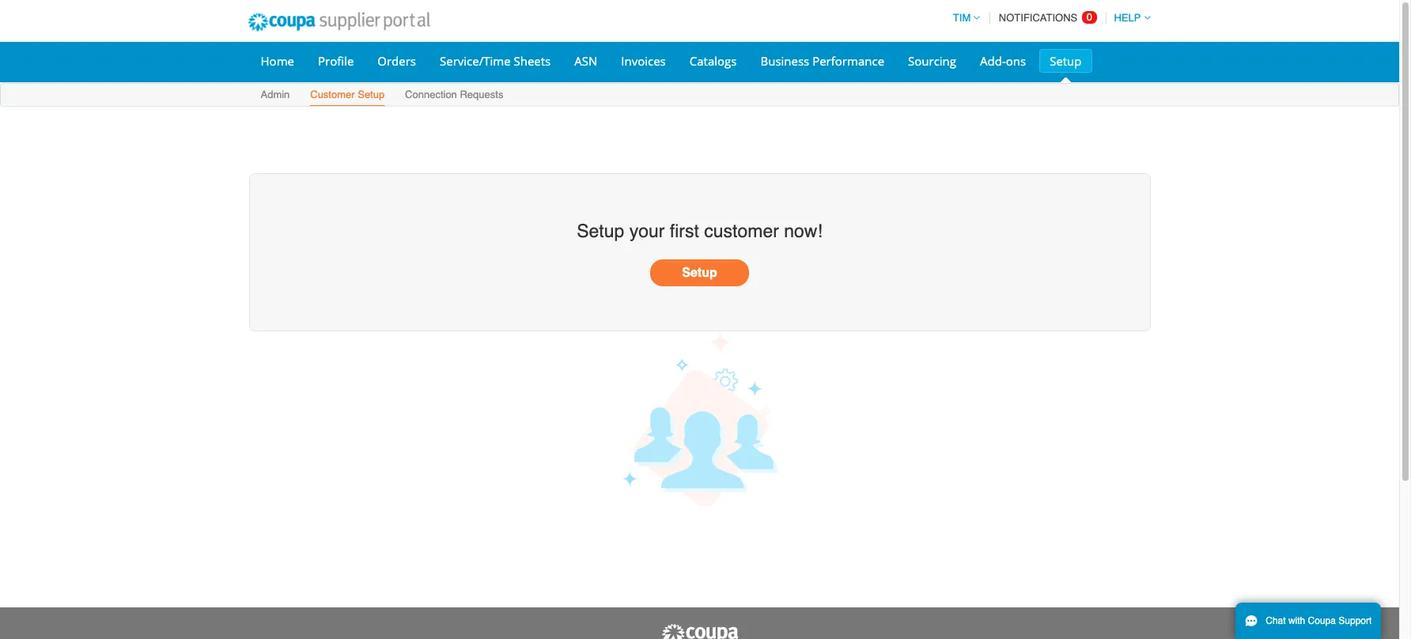 Task type: vqa. For each thing, say whether or not it's contained in the screenshot.
0
yes



Task type: describe. For each thing, give the bounding box(es) containing it.
sheets
[[514, 53, 551, 69]]

business performance link
[[751, 49, 895, 73]]

customer
[[705, 220, 779, 241]]

1 vertical spatial coupa supplier portal image
[[660, 624, 740, 640]]

chat
[[1267, 616, 1287, 627]]

help link
[[1108, 12, 1151, 24]]

profile link
[[308, 49, 364, 73]]

sourcing
[[909, 53, 957, 69]]

customer
[[310, 89, 355, 101]]

setup down notifications 0
[[1050, 53, 1082, 69]]

setup button
[[651, 260, 750, 287]]

customer setup
[[310, 89, 385, 101]]

setup inside button
[[682, 266, 718, 281]]

requests
[[460, 89, 504, 101]]

business performance
[[761, 53, 885, 69]]

ons
[[1007, 53, 1027, 69]]

tim link
[[946, 12, 981, 24]]

coupa
[[1309, 616, 1337, 627]]

customer setup link
[[310, 85, 386, 106]]

service/time
[[440, 53, 511, 69]]

connection requests
[[405, 89, 504, 101]]

tim
[[954, 12, 971, 24]]

sourcing link
[[898, 49, 967, 73]]

navigation containing notifications 0
[[946, 2, 1151, 33]]

now!
[[785, 220, 823, 241]]

notifications
[[1000, 12, 1078, 24]]

0 vertical spatial coupa supplier portal image
[[237, 2, 441, 42]]

service/time sheets
[[440, 53, 551, 69]]

home
[[261, 53, 294, 69]]

asn link
[[565, 49, 608, 73]]

asn
[[575, 53, 598, 69]]



Task type: locate. For each thing, give the bounding box(es) containing it.
invoices
[[622, 53, 666, 69]]

chat with coupa support button
[[1236, 603, 1382, 640]]

setup right customer
[[358, 89, 385, 101]]

connection requests link
[[405, 85, 504, 106]]

setup left your
[[577, 220, 625, 241]]

orders
[[378, 53, 416, 69]]

support
[[1339, 616, 1373, 627]]

home link
[[251, 49, 305, 73]]

profile
[[318, 53, 354, 69]]

0
[[1087, 11, 1093, 23]]

add-ons
[[981, 53, 1027, 69]]

catalogs link
[[680, 49, 748, 73]]

add-ons link
[[970, 49, 1037, 73]]

setup your first customer now!
[[577, 220, 823, 241]]

setup
[[1050, 53, 1082, 69], [358, 89, 385, 101], [577, 220, 625, 241], [682, 266, 718, 281]]

with
[[1289, 616, 1306, 627]]

orders link
[[367, 49, 427, 73]]

add-
[[981, 53, 1007, 69]]

invoices link
[[611, 49, 677, 73]]

service/time sheets link
[[430, 49, 561, 73]]

connection
[[405, 89, 457, 101]]

your
[[630, 220, 665, 241]]

admin link
[[260, 85, 291, 106]]

help
[[1115, 12, 1142, 24]]

first
[[670, 220, 700, 241]]

business
[[761, 53, 810, 69]]

coupa supplier portal image
[[237, 2, 441, 42], [660, 624, 740, 640]]

catalogs
[[690, 53, 737, 69]]

setup down setup your first customer now!
[[682, 266, 718, 281]]

performance
[[813, 53, 885, 69]]

setup link
[[1040, 49, 1093, 73]]

0 horizontal spatial coupa supplier portal image
[[237, 2, 441, 42]]

notifications 0
[[1000, 11, 1093, 24]]

1 horizontal spatial coupa supplier portal image
[[660, 624, 740, 640]]

chat with coupa support
[[1267, 616, 1373, 627]]

admin
[[261, 89, 290, 101]]

navigation
[[946, 2, 1151, 33]]



